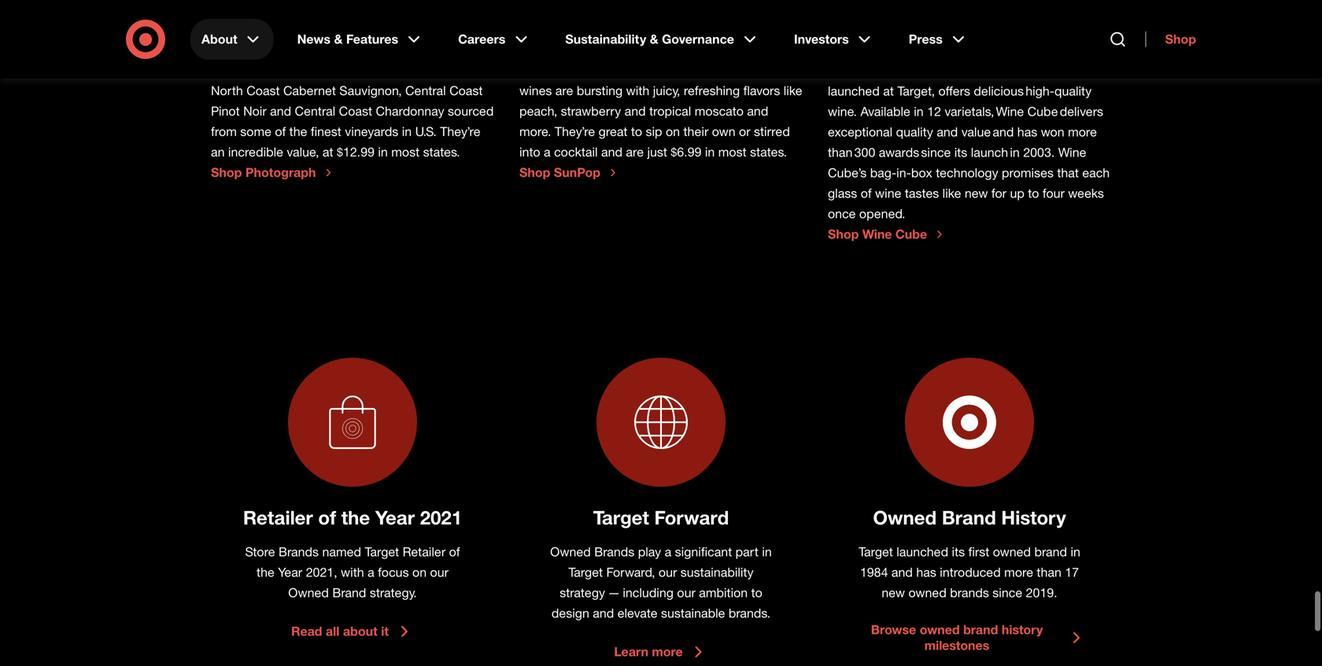 Task type: vqa. For each thing, say whether or not it's contained in the screenshot.
awards since
yes



Task type: describe. For each thing, give the bounding box(es) containing it.
forward
[[655, 507, 729, 529]]

with inside the store brands named target retailer of the year 2021, with a focus on our owned brand strategy.
[[341, 565, 364, 581]]

history
[[1002, 507, 1066, 529]]

february for photograph
[[284, 63, 334, 78]]

four
[[1043, 186, 1065, 201]]

varietals, wine
[[945, 104, 1024, 119]]

wine down investors link
[[828, 63, 856, 78]]

box
[[912, 165, 933, 181]]

and inside the target launched its first owned brand in 1984 and has introduced more than 17 new owned brands since 2019.
[[892, 565, 913, 581]]

in inside owned brands play a significant part in target forward, our sustainability strategy — including our ambition to design and elevate sustainable brands.
[[762, 545, 772, 560]]

press link
[[898, 19, 979, 60]]

our inside the store brands named target retailer of the year 2021, with a focus on our owned brand strategy.
[[430, 565, 449, 581]]

of up named
[[318, 507, 336, 529]]

available
[[861, 104, 911, 119]]

at inside wine cube, a premium boxed wine exclusively launched at target, offers delicious high-quality wine. available in 12 varietals, wine cube delivers exceptional quality and value and has won more than 300 awards since its launch in 2003. wine cube's bag-in-box technology promises that each glass of wine tastes like new for up to four weeks once opened. shop wine cube
[[884, 83, 894, 99]]

our down play
[[659, 565, 677, 581]]

moscato
[[695, 104, 744, 119]]

owned brand history
[[873, 507, 1066, 529]]

opened.
[[860, 206, 906, 222]]

1 horizontal spatial are
[[626, 145, 644, 160]]

news & features
[[297, 31, 398, 47]]

tropical
[[650, 104, 691, 119]]

more inside the target launched its first owned brand in 1984 and has introduced more than 17 new owned brands since 2019.
[[1005, 565, 1034, 581]]

has inside the target launched its first owned brand in 1984 and has introduced more than 17 new owned brands since 2019.
[[917, 565, 937, 581]]

just
[[647, 145, 668, 160]]

sustainability
[[681, 565, 754, 581]]

year inside the store brands named target retailer of the year 2021, with a focus on our owned brand strategy.
[[278, 565, 302, 581]]

store
[[245, 545, 275, 560]]

u.s.
[[415, 124, 437, 140]]

browse owned brand history milestones link
[[853, 623, 1086, 654]]

most inside launched in february 2021, photograph boasts north coast cabernet sauvignon, central coast pinot noir and central coast chardonnay sourced from some of the finest vineyards in u.s. they're an incredible value, at $12.99 in most states. shop photograph
[[391, 145, 420, 160]]

0 vertical spatial retailer
[[243, 507, 313, 529]]

cube delivers
[[1028, 104, 1104, 119]]

tastes
[[905, 186, 939, 201]]

elevate
[[618, 606, 658, 622]]

0 horizontal spatial are
[[556, 83, 573, 99]]

incredible
[[228, 145, 283, 160]]

read
[[291, 624, 322, 640]]

some
[[240, 124, 272, 140]]

on inside launched in february 2021, these fruit-forward wines are bursting with juicy, refreshing flavors like peach, strawberry and tropical moscato and more. they're great to sip on their own or stirred into a cocktail and are just $6.99 in most states. shop sunpop
[[666, 124, 680, 140]]

cube's
[[828, 165, 867, 181]]

0 vertical spatial cube
[[878, 25, 925, 48]]

owned for owned brand history
[[873, 507, 937, 529]]

wine.
[[828, 104, 857, 119]]

including
[[623, 586, 674, 601]]

into
[[520, 145, 541, 160]]

wines
[[520, 83, 552, 99]]

strategy.
[[370, 586, 417, 601]]

boxed
[[960, 63, 996, 78]]

wine down opened. on the right top of page
[[863, 227, 892, 242]]

value,
[[287, 145, 319, 160]]

sauvignon,
[[340, 83, 402, 99]]

premium
[[907, 63, 957, 78]]

& for features
[[334, 31, 343, 47]]

a inside wine cube, a premium boxed wine exclusively launched at target, offers delicious high-quality wine. available in 12 varietals, wine cube delivers exceptional quality and value and has won more than 300 awards since its launch in 2003. wine cube's bag-in-box technology promises that each glass of wine tastes like new for up to four weeks once opened. shop wine cube
[[897, 63, 904, 78]]

like inside launched in february 2021, these fruit-forward wines are bursting with juicy, refreshing flavors like peach, strawberry and tropical moscato and more. they're great to sip on their own or stirred into a cocktail and are just $6.99 in most states. shop sunpop
[[784, 83, 803, 99]]

states. inside launched in february 2021, these fruit-forward wines are bursting with juicy, refreshing flavors like peach, strawberry and tropical moscato and more. they're great to sip on their own or stirred into a cocktail and are just $6.99 in most states. shop sunpop
[[750, 145, 787, 160]]

and up sip
[[625, 104, 646, 119]]

retailer of the year 2021
[[243, 507, 462, 529]]

governance
[[662, 31, 734, 47]]

1 horizontal spatial year
[[375, 507, 415, 529]]

boasts
[[442, 63, 480, 78]]

an
[[211, 145, 225, 160]]

shop inside launched in february 2021, photograph boasts north coast cabernet sauvignon, central coast pinot noir and central coast chardonnay sourced from some of the finest vineyards in u.s. they're an incredible value, at $12.99 in most states. shop photograph
[[211, 165, 242, 180]]

up
[[1010, 186, 1025, 201]]

about
[[202, 31, 237, 47]]

to inside launched in february 2021, these fruit-forward wines are bursting with juicy, refreshing flavors like peach, strawberry and tropical moscato and more. they're great to sip on their own or stirred into a cocktail and are just $6.99 in most states. shop sunpop
[[631, 124, 642, 140]]

read all about it link
[[291, 623, 414, 642]]

launched for sunpop
[[520, 63, 576, 78]]

stirred
[[754, 124, 790, 140]]

0 horizontal spatial central
[[295, 104, 336, 119]]

owned brands play a significant part in target forward, our sustainability strategy — including our ambition to design and elevate sustainable brands.
[[550, 545, 772, 622]]

more inside wine cube, a premium boxed wine exclusively launched at target, offers delicious high-quality wine. available in 12 varietals, wine cube delivers exceptional quality and value and has won more than 300 awards since its launch in 2003. wine cube's bag-in-box technology promises that each glass of wine tastes like new for up to four weeks once opened. shop wine cube
[[1068, 124, 1097, 140]]

value and
[[962, 124, 1014, 140]]

north
[[211, 83, 243, 99]]

target up play
[[593, 507, 649, 529]]

about link
[[191, 19, 274, 60]]

browse owned brand history milestones
[[871, 623, 1043, 654]]

flavors
[[744, 83, 780, 99]]

exceptional
[[828, 124, 893, 140]]

states. inside launched in february 2021, photograph boasts north coast cabernet sauvignon, central coast pinot noir and central coast chardonnay sourced from some of the finest vineyards in u.s. they're an incredible value, at $12.99 in most states. shop photograph
[[423, 145, 460, 160]]

first
[[969, 545, 990, 560]]

in down 'about' link
[[271, 63, 280, 78]]

cube,
[[860, 63, 893, 78]]

brands.
[[729, 606, 771, 622]]

1 horizontal spatial coast
[[339, 104, 372, 119]]

1 vertical spatial photograph
[[372, 63, 438, 78]]

2019.
[[1026, 586, 1058, 601]]

target,
[[898, 83, 935, 99]]

exclusively
[[1029, 63, 1090, 78]]

owned inside the store brands named target retailer of the year 2021, with a focus on our owned brand strategy.
[[288, 586, 329, 601]]

to inside wine cube, a premium boxed wine exclusively launched at target, offers delicious high-quality wine. available in 12 varietals, wine cube delivers exceptional quality and value and has won more than 300 awards since its launch in 2003. wine cube's bag-in-box technology promises that each glass of wine tastes like new for up to four weeks once opened. shop wine cube
[[1028, 186, 1040, 201]]

launched for photograph
[[211, 63, 267, 78]]

2021, inside the store brands named target retailer of the year 2021, with a focus on our owned brand strategy.
[[306, 565, 337, 581]]

investors
[[794, 31, 849, 47]]

careers link
[[447, 19, 542, 60]]

juicy,
[[653, 83, 680, 99]]

2 horizontal spatial coast
[[450, 83, 483, 99]]

wine cube, a premium boxed wine exclusively launched at target, offers delicious high-quality wine. available in 12 varietals, wine cube delivers exceptional quality and value and has won more than 300 awards since its launch in 2003. wine cube's bag-in-box technology promises that each glass of wine tastes like new for up to four weeks once opened. shop wine cube
[[828, 63, 1110, 242]]

2 vertical spatial photograph
[[246, 165, 316, 180]]

launch in
[[971, 145, 1020, 160]]

shop photograph link
[[211, 165, 335, 181]]

about
[[343, 624, 378, 640]]

and inside launched in february 2021, photograph boasts north coast cabernet sauvignon, central coast pinot noir and central coast chardonnay sourced from some of the finest vineyards in u.s. they're an incredible value, at $12.99 in most states. shop photograph
[[270, 104, 291, 119]]

these
[[681, 63, 712, 78]]

their
[[684, 124, 709, 140]]

each
[[1083, 165, 1110, 181]]

has inside wine cube, a premium boxed wine exclusively launched at target, offers delicious high-quality wine. available in 12 varietals, wine cube delivers exceptional quality and value and has won more than 300 awards since its launch in 2003. wine cube's bag-in-box technology promises that each glass of wine tastes like new for up to four weeks once opened. shop wine cube
[[1018, 124, 1038, 140]]

bursting
[[577, 83, 623, 99]]

0 vertical spatial photograph
[[211, 25, 317, 47]]

on inside the store brands named target retailer of the year 2021, with a focus on our owned brand strategy.
[[413, 565, 427, 581]]

retailer inside the store brands named target retailer of the year 2021, with a focus on our owned brand strategy.
[[403, 545, 446, 560]]

0 vertical spatial sunpop
[[520, 25, 589, 47]]

news & features link
[[286, 19, 435, 60]]

play
[[638, 545, 661, 560]]

fruit-
[[716, 63, 742, 78]]

finest
[[311, 124, 342, 140]]

browse
[[871, 623, 917, 638]]

february for sunpop
[[592, 63, 643, 78]]

vineyards
[[345, 124, 399, 140]]

owned for owned brands play a significant part in target forward, our sustainability strategy — including our ambition to design and elevate sustainable brands.
[[550, 545, 591, 560]]

0 vertical spatial brand
[[942, 507, 996, 529]]

1 horizontal spatial quality
[[1055, 83, 1092, 99]]

its inside wine cube, a premium boxed wine exclusively launched at target, offers delicious high-quality wine. available in 12 varietals, wine cube delivers exceptional quality and value and has won more than 300 awards since its launch in 2003. wine cube's bag-in-box technology promises that each glass of wine tastes like new for up to four weeks once opened. shop wine cube
[[955, 145, 968, 160]]

and down flavors on the right of page
[[747, 104, 769, 119]]

for
[[992, 186, 1007, 201]]

named
[[322, 545, 361, 560]]

since
[[993, 586, 1023, 601]]

launched inside the target launched its first owned brand in 1984 and has introduced more than 17 new owned brands since 2019.
[[897, 545, 949, 560]]

pinot
[[211, 104, 240, 119]]

to inside owned brands play a significant part in target forward, our sustainability strategy — including our ambition to design and elevate sustainable brands.
[[752, 586, 763, 601]]

sourced
[[448, 104, 494, 119]]

a inside owned brands play a significant part in target forward, our sustainability strategy — including our ambition to design and elevate sustainable brands.
[[665, 545, 672, 560]]



Task type: locate. For each thing, give the bounding box(es) containing it.
than 300
[[828, 145, 876, 160]]

2 vertical spatial owned
[[920, 623, 960, 638]]

brands inside owned brands play a significant part in target forward, our sustainability strategy — including our ambition to design and elevate sustainable brands.
[[595, 545, 635, 560]]

1 horizontal spatial most
[[719, 145, 747, 160]]

it
[[381, 624, 389, 640]]

brands
[[950, 586, 989, 601]]

1 & from the left
[[334, 31, 343, 47]]

with inside launched in february 2021, these fruit-forward wines are bursting with juicy, refreshing flavors like peach, strawberry and tropical moscato and more. they're great to sip on their own or stirred into a cocktail and are just $6.99 in most states. shop sunpop
[[626, 83, 650, 99]]

most down 'own'
[[719, 145, 747, 160]]

0 vertical spatial its
[[955, 145, 968, 160]]

0 horizontal spatial like
[[784, 83, 803, 99]]

1 vertical spatial brand
[[333, 586, 366, 601]]

investors link
[[783, 19, 885, 60]]

sustainability & governance
[[566, 31, 734, 47]]

launched inside launched in february 2021, photograph boasts north coast cabernet sauvignon, central coast pinot noir and central coast chardonnay sourced from some of the finest vineyards in u.s. they're an incredible value, at $12.99 in most states. shop photograph
[[211, 63, 267, 78]]

shop inside wine cube, a premium boxed wine exclusively launched at target, offers delicious high-quality wine. available in 12 varietals, wine cube delivers exceptional quality and value and has won more than 300 awards since its launch in 2003. wine cube's bag-in-box technology promises that each glass of wine tastes like new for up to four weeks once opened. shop wine cube
[[828, 227, 859, 242]]

brand inside the target launched its first owned brand in 1984 and has introduced more than 17 new owned brands since 2019.
[[1035, 545, 1068, 560]]

in left 12
[[914, 104, 924, 119]]

1 february from the left
[[284, 63, 334, 78]]

2 & from the left
[[650, 31, 659, 47]]

strategy
[[560, 586, 605, 601]]

and down the great
[[601, 145, 623, 160]]

february up cabernet
[[284, 63, 334, 78]]

new inside wine cube, a premium boxed wine exclusively launched at target, offers delicious high-quality wine. available in 12 varietals, wine cube delivers exceptional quality and value and has won more than 300 awards since its launch in 2003. wine cube's bag-in-box technology promises that each glass of wine tastes like new for up to four weeks once opened. shop wine cube
[[965, 186, 988, 201]]

noir
[[243, 104, 267, 119]]

sustainability & governance link
[[554, 19, 771, 60]]

2 states. from the left
[[750, 145, 787, 160]]

the inside launched in february 2021, photograph boasts north coast cabernet sauvignon, central coast pinot noir and central coast chardonnay sourced from some of the finest vineyards in u.s. they're an incredible value, at $12.99 in most states. shop photograph
[[289, 124, 307, 140]]

all
[[326, 624, 340, 640]]

2 vertical spatial more
[[652, 645, 683, 660]]

1 horizontal spatial launched
[[520, 63, 576, 78]]

1 horizontal spatial launched
[[897, 545, 949, 560]]

1 horizontal spatial has
[[1018, 124, 1038, 140]]

and inside wine cube, a premium boxed wine exclusively launched at target, offers delicious high-quality wine. available in 12 varietals, wine cube delivers exceptional quality and value and has won more than 300 awards since its launch in 2003. wine cube's bag-in-box technology promises that each glass of wine tastes like new for up to four weeks once opened. shop wine cube
[[937, 124, 958, 140]]

to left sip
[[631, 124, 642, 140]]

and right "1984" in the bottom right of the page
[[892, 565, 913, 581]]

in right $6.99
[[705, 145, 715, 160]]

to right up
[[1028, 186, 1040, 201]]

ambition
[[699, 586, 748, 601]]

part
[[736, 545, 759, 560]]

brands for retailer
[[279, 545, 319, 560]]

a right into
[[544, 145, 551, 160]]

launched in february 2021, photograph boasts north coast cabernet sauvignon, central coast pinot noir and central coast chardonnay sourced from some of the finest vineyards in u.s. they're an incredible value, at $12.99 in most states. shop photograph
[[211, 63, 494, 180]]

with
[[626, 83, 650, 99], [341, 565, 364, 581]]

0 horizontal spatial to
[[631, 124, 642, 140]]

0 vertical spatial to
[[631, 124, 642, 140]]

1 they're from the left
[[440, 124, 481, 140]]

1 horizontal spatial retailer
[[403, 545, 446, 560]]

to
[[631, 124, 642, 140], [1028, 186, 1040, 201], [752, 586, 763, 601]]

0 vertical spatial launched
[[828, 83, 880, 99]]

sunpop down the cocktail at the left top of page
[[554, 165, 601, 180]]

0 horizontal spatial february
[[284, 63, 334, 78]]

launched inside wine cube, a premium boxed wine exclusively launched at target, offers delicious high-quality wine. available in 12 varietals, wine cube delivers exceptional quality and value and has won more than 300 awards since its launch in 2003. wine cube's bag-in-box technology promises that each glass of wine tastes like new for up to four weeks once opened. shop wine cube
[[828, 83, 880, 99]]

wine cube
[[828, 25, 925, 48]]

0 vertical spatial at
[[884, 83, 894, 99]]

most
[[391, 145, 420, 160], [719, 145, 747, 160]]

they're down sourced
[[440, 124, 481, 140]]

&
[[334, 31, 343, 47], [650, 31, 659, 47]]

target up strategy on the bottom
[[569, 565, 603, 581]]

our right focus
[[430, 565, 449, 581]]

a left focus
[[368, 565, 375, 581]]

1 vertical spatial cube
[[896, 227, 928, 242]]

glass
[[828, 186, 858, 201]]

in
[[271, 63, 280, 78], [579, 63, 589, 78], [914, 104, 924, 119], [402, 124, 412, 140], [378, 145, 388, 160], [705, 145, 715, 160], [762, 545, 772, 560], [1071, 545, 1081, 560]]

brand up read all about it link
[[333, 586, 366, 601]]

its inside the target launched its first owned brand in 1984 and has introduced more than 17 new owned brands since 2019.
[[952, 545, 965, 560]]

retailer
[[243, 507, 313, 529], [403, 545, 446, 560]]

1 vertical spatial wine
[[875, 186, 902, 201]]

owned up strategy on the bottom
[[550, 545, 591, 560]]

1 brands from the left
[[279, 545, 319, 560]]

1 horizontal spatial like
[[943, 186, 962, 201]]

quality up awards since
[[896, 124, 934, 140]]

2021, inside launched in february 2021, photograph boasts north coast cabernet sauvignon, central coast pinot noir and central coast chardonnay sourced from some of the finest vineyards in u.s. they're an incredible value, at $12.99 in most states. shop photograph
[[337, 63, 369, 78]]

2 february from the left
[[592, 63, 643, 78]]

1 vertical spatial retailer
[[403, 545, 446, 560]]

year left 2021
[[375, 507, 415, 529]]

1 vertical spatial central
[[295, 104, 336, 119]]

launched up introduced
[[897, 545, 949, 560]]

in up "bursting"
[[579, 63, 589, 78]]

a inside launched in february 2021, these fruit-forward wines are bursting with juicy, refreshing flavors like peach, strawberry and tropical moscato and more. they're great to sip on their own or stirred into a cocktail and are just $6.99 in most states. shop sunpop
[[544, 145, 551, 160]]

a inside the store brands named target retailer of the year 2021, with a focus on our owned brand strategy.
[[368, 565, 375, 581]]

1 vertical spatial at
[[323, 145, 333, 160]]

of right glass
[[861, 186, 872, 201]]

states. down the stirred on the top of the page
[[750, 145, 787, 160]]

in down vineyards
[[378, 145, 388, 160]]

february
[[284, 63, 334, 78], [592, 63, 643, 78]]

careers
[[458, 31, 506, 47]]

quality up cube delivers
[[1055, 83, 1092, 99]]

quality
[[1055, 83, 1092, 99], [896, 124, 934, 140]]

launched up wine.
[[828, 83, 880, 99]]

has left introduced
[[917, 565, 937, 581]]

0 horizontal spatial has
[[917, 565, 937, 581]]

coast up noir
[[247, 83, 280, 99]]

in up 17
[[1071, 545, 1081, 560]]

cube up cube, on the right top of the page
[[878, 25, 925, 48]]

owned up milestones
[[920, 623, 960, 638]]

0 horizontal spatial quality
[[896, 124, 934, 140]]

wine up that
[[1059, 145, 1087, 160]]

cube inside wine cube, a premium boxed wine exclusively launched at target, offers delicious high-quality wine. available in 12 varietals, wine cube delivers exceptional quality and value and has won more than 300 awards since its launch in 2003. wine cube's bag-in-box technology promises that each glass of wine tastes like new for up to four weeks once opened. shop wine cube
[[896, 227, 928, 242]]

1 most from the left
[[391, 145, 420, 160]]

great
[[599, 124, 628, 140]]

2021,
[[337, 63, 369, 78], [646, 63, 678, 78], [306, 565, 337, 581]]

0 horizontal spatial on
[[413, 565, 427, 581]]

brand up first
[[942, 507, 996, 529]]

1 horizontal spatial owned
[[550, 545, 591, 560]]

the down store
[[257, 565, 275, 581]]

february inside launched in february 2021, photograph boasts north coast cabernet sauvignon, central coast pinot noir and central coast chardonnay sourced from some of the finest vineyards in u.s. they're an incredible value, at $12.99 in most states. shop photograph
[[284, 63, 334, 78]]

0 horizontal spatial states.
[[423, 145, 460, 160]]

milestones
[[925, 638, 990, 654]]

0 vertical spatial quality
[[1055, 83, 1092, 99]]

or
[[739, 124, 751, 140]]

1 vertical spatial new
[[882, 586, 905, 601]]

0 vertical spatial the
[[289, 124, 307, 140]]

target inside owned brands play a significant part in target forward, our sustainability strategy — including our ambition to design and elevate sustainable brands.
[[569, 565, 603, 581]]

the up named
[[341, 507, 370, 529]]

history
[[1002, 623, 1043, 638]]

february up "bursting"
[[592, 63, 643, 78]]

1 states. from the left
[[423, 145, 460, 160]]

1984
[[860, 565, 888, 581]]

wine
[[828, 25, 873, 48], [828, 63, 856, 78], [1059, 145, 1087, 160], [863, 227, 892, 242]]

0 vertical spatial wine
[[999, 63, 1026, 78]]

to up brands.
[[752, 586, 763, 601]]

—
[[609, 586, 619, 601]]

2 launched from the left
[[520, 63, 576, 78]]

17
[[1065, 565, 1079, 581]]

new down "1984" in the bottom right of the page
[[882, 586, 905, 601]]

2 brands from the left
[[595, 545, 635, 560]]

of right some
[[275, 124, 286, 140]]

1 vertical spatial on
[[413, 565, 427, 581]]

0 horizontal spatial year
[[278, 565, 302, 581]]

1 vertical spatial more
[[1005, 565, 1034, 581]]

launched inside launched in february 2021, these fruit-forward wines are bursting with juicy, refreshing flavors like peach, strawberry and tropical moscato and more. they're great to sip on their own or stirred into a cocktail and are just $6.99 in most states. shop sunpop
[[520, 63, 576, 78]]

our up sustainable
[[677, 586, 696, 601]]

owned up read
[[288, 586, 329, 601]]

the
[[289, 124, 307, 140], [341, 507, 370, 529], [257, 565, 275, 581]]

year up read
[[278, 565, 302, 581]]

photograph up the sauvignon,
[[372, 63, 438, 78]]

1 vertical spatial with
[[341, 565, 364, 581]]

0 horizontal spatial new
[[882, 586, 905, 601]]

owned right first
[[993, 545, 1031, 560]]

1 horizontal spatial brand
[[942, 507, 996, 529]]

1 vertical spatial like
[[943, 186, 962, 201]]

& for governance
[[650, 31, 659, 47]]

2 horizontal spatial owned
[[873, 507, 937, 529]]

year
[[375, 507, 415, 529], [278, 565, 302, 581]]

$12.99
[[337, 145, 375, 160]]

like inside wine cube, a premium boxed wine exclusively launched at target, offers delicious high-quality wine. available in 12 varietals, wine cube delivers exceptional quality and value and has won more than 300 awards since its launch in 2003. wine cube's bag-in-box technology promises that each glass of wine tastes like new for up to four weeks once opened. shop wine cube
[[943, 186, 962, 201]]

they're up the cocktail at the left top of page
[[555, 124, 595, 140]]

1 launched from the left
[[211, 63, 267, 78]]

0 horizontal spatial coast
[[247, 83, 280, 99]]

february inside launched in february 2021, these fruit-forward wines are bursting with juicy, refreshing flavors like peach, strawberry and tropical moscato and more. they're great to sip on their own or stirred into a cocktail and are just $6.99 in most states. shop sunpop
[[592, 63, 643, 78]]

features
[[346, 31, 398, 47]]

shop
[[1166, 31, 1197, 47], [211, 165, 242, 180], [520, 165, 551, 180], [828, 227, 859, 242]]

wine up cube, on the right top of the page
[[828, 25, 873, 48]]

0 horizontal spatial &
[[334, 31, 343, 47]]

with down named
[[341, 565, 364, 581]]

more down cube delivers
[[1068, 124, 1097, 140]]

they're inside launched in february 2021, these fruit-forward wines are bursting with juicy, refreshing flavors like peach, strawberry and tropical moscato and more. they're great to sip on their own or stirred into a cocktail and are just $6.99 in most states. shop sunpop
[[555, 124, 595, 140]]

1 vertical spatial owned
[[550, 545, 591, 560]]

owned up "1984" in the bottom right of the page
[[873, 507, 937, 529]]

0 horizontal spatial owned
[[288, 586, 329, 601]]

1 vertical spatial brand
[[964, 623, 999, 638]]

coast up sourced
[[450, 83, 483, 99]]

owned inside owned brands play a significant part in target forward, our sustainability strategy — including our ambition to design and elevate sustainable brands.
[[550, 545, 591, 560]]

central up chardonnay
[[405, 83, 446, 99]]

focus
[[378, 565, 409, 581]]

read all about it
[[291, 624, 389, 640]]

& left governance in the top right of the page
[[650, 31, 659, 47]]

0 horizontal spatial brand
[[964, 623, 999, 638]]

brand inside browse owned brand history milestones
[[964, 623, 999, 638]]

1 vertical spatial owned
[[909, 586, 947, 601]]

0 horizontal spatial launched
[[211, 63, 267, 78]]

brands right store
[[279, 545, 319, 560]]

2021
[[420, 507, 462, 529]]

and down —
[[593, 606, 614, 622]]

retailer up focus
[[403, 545, 446, 560]]

coast
[[247, 83, 280, 99], [450, 83, 483, 99], [339, 104, 372, 119]]

0 horizontal spatial most
[[391, 145, 420, 160]]

they're inside launched in february 2021, photograph boasts north coast cabernet sauvignon, central coast pinot noir and central coast chardonnay sourced from some of the finest vineyards in u.s. they're an incredible value, at $12.99 in most states. shop photograph
[[440, 124, 481, 140]]

0 vertical spatial year
[[375, 507, 415, 529]]

brands inside the store brands named target retailer of the year 2021, with a focus on our owned brand strategy.
[[279, 545, 319, 560]]

0 vertical spatial new
[[965, 186, 988, 201]]

0 horizontal spatial wine
[[875, 186, 902, 201]]

2021, for sunpop
[[646, 63, 678, 78]]

1 horizontal spatial at
[[884, 83, 894, 99]]

significant
[[675, 545, 732, 560]]

of inside the store brands named target retailer of the year 2021, with a focus on our owned brand strategy.
[[449, 545, 460, 560]]

2 horizontal spatial the
[[341, 507, 370, 529]]

more right learn
[[652, 645, 683, 660]]

new inside the target launched its first owned brand in 1984 and has introduced more than 17 new owned brands since 2019.
[[882, 586, 905, 601]]

a right play
[[665, 545, 672, 560]]

0 vertical spatial on
[[666, 124, 680, 140]]

1 horizontal spatial brand
[[1035, 545, 1068, 560]]

retailer up store
[[243, 507, 313, 529]]

like right flavors on the right of page
[[784, 83, 803, 99]]

states. down u.s.
[[423, 145, 460, 160]]

2 they're from the left
[[555, 124, 595, 140]]

target inside the store brands named target retailer of the year 2021, with a focus on our owned brand strategy.
[[365, 545, 399, 560]]

1 horizontal spatial february
[[592, 63, 643, 78]]

0 vertical spatial with
[[626, 83, 650, 99]]

delicious high-
[[974, 83, 1055, 99]]

12
[[927, 104, 941, 119]]

2 vertical spatial to
[[752, 586, 763, 601]]

like down technology
[[943, 186, 962, 201]]

chardonnay
[[376, 104, 444, 119]]

0 vertical spatial owned
[[873, 507, 937, 529]]

1 horizontal spatial central
[[405, 83, 446, 99]]

2021, down named
[[306, 565, 337, 581]]

sustainable
[[661, 606, 725, 622]]

2021, up the sauvignon,
[[337, 63, 369, 78]]

2 horizontal spatial to
[[1028, 186, 1040, 201]]

most inside launched in february 2021, these fruit-forward wines are bursting with juicy, refreshing flavors like peach, strawberry and tropical moscato and more. they're great to sip on their own or stirred into a cocktail and are just $6.99 in most states. shop sunpop
[[719, 145, 747, 160]]

sip
[[646, 124, 663, 140]]

1 vertical spatial has
[[917, 565, 937, 581]]

0 horizontal spatial retailer
[[243, 507, 313, 529]]

1 vertical spatial quality
[[896, 124, 934, 140]]

strawberry
[[561, 104, 621, 119]]

forward
[[742, 63, 785, 78]]

like
[[784, 83, 803, 99], [943, 186, 962, 201]]

1 horizontal spatial &
[[650, 31, 659, 47]]

are left "just"
[[626, 145, 644, 160]]

with left juicy,
[[626, 83, 650, 99]]

from
[[211, 124, 237, 140]]

at down finest
[[323, 145, 333, 160]]

more up since
[[1005, 565, 1034, 581]]

and inside owned brands play a significant part in target forward, our sustainability strategy — including our ambition to design and elevate sustainable brands.
[[593, 606, 614, 622]]

wine down bag-
[[875, 186, 902, 201]]

1 vertical spatial to
[[1028, 186, 1040, 201]]

in inside wine cube, a premium boxed wine exclusively launched at target, offers delicious high-quality wine. available in 12 varietals, wine cube delivers exceptional quality and value and has won more than 300 awards since its launch in 2003. wine cube's bag-in-box technology promises that each glass of wine tastes like new for up to four weeks once opened. shop wine cube
[[914, 104, 924, 119]]

2 most from the left
[[719, 145, 747, 160]]

more
[[1068, 124, 1097, 140], [1005, 565, 1034, 581], [652, 645, 683, 660]]

owned left brands
[[909, 586, 947, 601]]

0 vertical spatial has
[[1018, 124, 1038, 140]]

store brands named target retailer of the year 2021, with a focus on our owned brand strategy.
[[245, 545, 460, 601]]

sunpop inside launched in february 2021, these fruit-forward wines are bursting with juicy, refreshing flavors like peach, strawberry and tropical moscato and more. they're great to sip on their own or stirred into a cocktail and are just $6.99 in most states. shop sunpop
[[554, 165, 601, 180]]

its up technology
[[955, 145, 968, 160]]

target up "1984" in the bottom right of the page
[[859, 545, 893, 560]]

sunpop up wines
[[520, 25, 589, 47]]

2021, up juicy,
[[646, 63, 678, 78]]

most down u.s.
[[391, 145, 420, 160]]

2 horizontal spatial more
[[1068, 124, 1097, 140]]

2 vertical spatial the
[[257, 565, 275, 581]]

0 vertical spatial central
[[405, 83, 446, 99]]

0 horizontal spatial the
[[257, 565, 275, 581]]

target forward
[[593, 507, 729, 529]]

0 vertical spatial owned
[[993, 545, 1031, 560]]

its left first
[[952, 545, 965, 560]]

0 horizontal spatial at
[[323, 145, 333, 160]]

they're
[[440, 124, 481, 140], [555, 124, 595, 140]]

of down 2021
[[449, 545, 460, 560]]

in inside the target launched its first owned brand in 1984 and has introduced more than 17 new owned brands since 2019.
[[1071, 545, 1081, 560]]

bag-
[[870, 165, 897, 181]]

the inside the store brands named target retailer of the year 2021, with a focus on our owned brand strategy.
[[257, 565, 275, 581]]

1 vertical spatial launched
[[897, 545, 949, 560]]

brand up 'than'
[[1035, 545, 1068, 560]]

owned inside browse owned brand history milestones
[[920, 623, 960, 638]]

2021, for photograph
[[337, 63, 369, 78]]

offers
[[939, 83, 971, 99]]

1 horizontal spatial to
[[752, 586, 763, 601]]

the up value, at the top left
[[289, 124, 307, 140]]

shop inside launched in february 2021, these fruit-forward wines are bursting with juicy, refreshing flavors like peach, strawberry and tropical moscato and more. they're great to sip on their own or stirred into a cocktail and are just $6.99 in most states. shop sunpop
[[520, 165, 551, 180]]

its
[[955, 145, 968, 160], [952, 545, 965, 560]]

2021, inside launched in february 2021, these fruit-forward wines are bursting with juicy, refreshing flavors like peach, strawberry and tropical moscato and more. they're great to sip on their own or stirred into a cocktail and are just $6.99 in most states. shop sunpop
[[646, 63, 678, 78]]

brands for target
[[595, 545, 635, 560]]

and down 12
[[937, 124, 958, 140]]

0 horizontal spatial launched
[[828, 83, 880, 99]]

and right noir
[[270, 104, 291, 119]]

press
[[909, 31, 943, 47]]

1 vertical spatial are
[[626, 145, 644, 160]]

at
[[884, 83, 894, 99], [323, 145, 333, 160]]

1 vertical spatial its
[[952, 545, 965, 560]]

$6.99
[[671, 145, 702, 160]]

in-
[[897, 165, 912, 181]]

brand inside the store brands named target retailer of the year 2021, with a focus on our owned brand strategy.
[[333, 586, 366, 601]]

has
[[1018, 124, 1038, 140], [917, 565, 937, 581]]

brand up milestones
[[964, 623, 999, 638]]

brands
[[279, 545, 319, 560], [595, 545, 635, 560]]

1 vertical spatial the
[[341, 507, 370, 529]]

1 vertical spatial year
[[278, 565, 302, 581]]

that
[[1058, 165, 1079, 181]]

on right sip
[[666, 124, 680, 140]]

has up 2003.
[[1018, 124, 1038, 140]]

in right the part
[[762, 545, 772, 560]]

in left u.s.
[[402, 124, 412, 140]]

target up focus
[[365, 545, 399, 560]]

peach,
[[520, 104, 558, 119]]

of inside wine cube, a premium boxed wine exclusively launched at target, offers delicious high-quality wine. available in 12 varietals, wine cube delivers exceptional quality and value and has won more than 300 awards since its launch in 2003. wine cube's bag-in-box technology promises that each glass of wine tastes like new for up to four weeks once opened. shop wine cube
[[861, 186, 872, 201]]

0 vertical spatial more
[[1068, 124, 1097, 140]]

target inside the target launched its first owned brand in 1984 and has introduced more than 17 new owned brands since 2019.
[[859, 545, 893, 560]]

own
[[712, 124, 736, 140]]

1 horizontal spatial more
[[1005, 565, 1034, 581]]

0 horizontal spatial they're
[[440, 124, 481, 140]]

0 vertical spatial like
[[784, 83, 803, 99]]

design
[[552, 606, 590, 622]]

0 vertical spatial brand
[[1035, 545, 1068, 560]]

launched up wines
[[520, 63, 576, 78]]

once
[[828, 206, 856, 222]]

2 vertical spatial owned
[[288, 586, 329, 601]]

a right cube, on the right top of the page
[[897, 63, 904, 78]]

1 horizontal spatial states.
[[750, 145, 787, 160]]

are right wines
[[556, 83, 573, 99]]

of inside launched in february 2021, photograph boasts north coast cabernet sauvignon, central coast pinot noir and central coast chardonnay sourced from some of the finest vineyards in u.s. they're an incredible value, at $12.99 in most states. shop photograph
[[275, 124, 286, 140]]

photograph up "north"
[[211, 25, 317, 47]]

launched up "north"
[[211, 63, 267, 78]]

new down technology
[[965, 186, 988, 201]]

0 horizontal spatial more
[[652, 645, 683, 660]]

our
[[430, 565, 449, 581], [659, 565, 677, 581], [677, 586, 696, 601]]

wine up delicious high-
[[999, 63, 1026, 78]]

at inside launched in february 2021, photograph boasts north coast cabernet sauvignon, central coast pinot noir and central coast chardonnay sourced from some of the finest vineyards in u.s. they're an incredible value, at $12.99 in most states. shop photograph
[[323, 145, 333, 160]]

at up the available
[[884, 83, 894, 99]]

1 horizontal spatial the
[[289, 124, 307, 140]]

technology
[[936, 165, 999, 181]]



